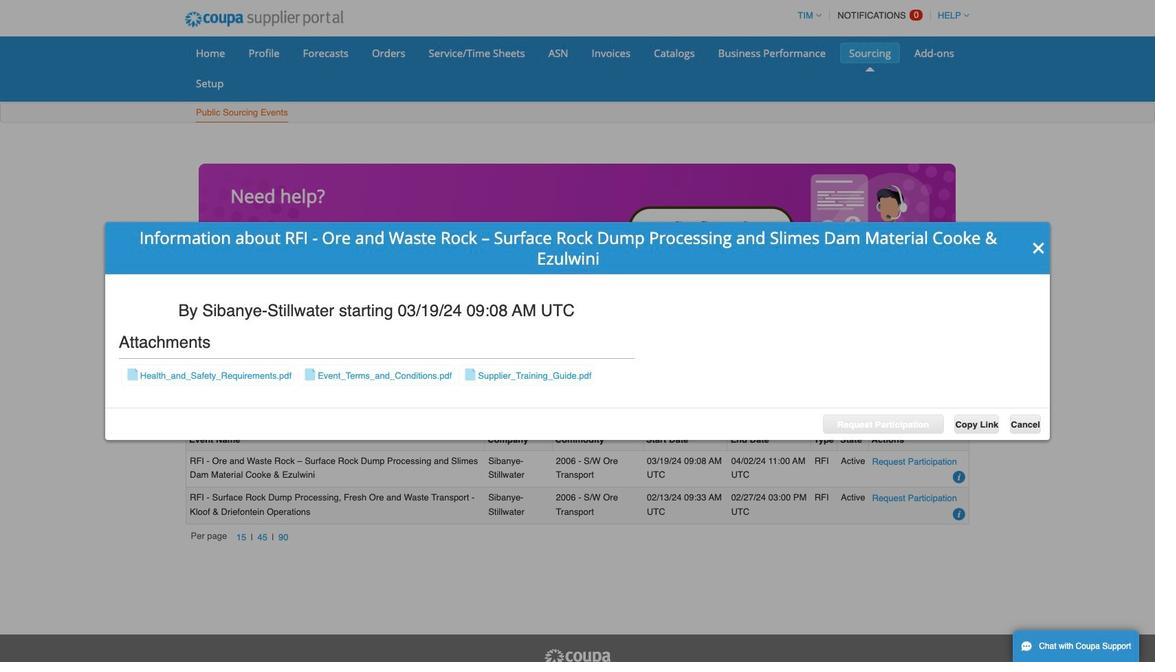 Task type: vqa. For each thing, say whether or not it's contained in the screenshot.
Information about RFI - Ore and Waste Rock – Surface Rock Dump Processing and Slimes Dam Material Cooke & Ezulwini Dialog
yes



Task type: describe. For each thing, give the bounding box(es) containing it.
0 horizontal spatial coupa supplier portal image
[[175, 2, 352, 36]]

company element
[[485, 430, 552, 451]]

Search text field
[[868, 384, 964, 404]]

type element
[[811, 430, 837, 451]]

previous image
[[200, 218, 211, 229]]

state element
[[837, 430, 869, 451]]

commodity element
[[552, 430, 643, 451]]



Task type: locate. For each thing, give the bounding box(es) containing it.
end date element
[[728, 430, 811, 451]]

coupa supplier portal image
[[175, 2, 352, 36], [543, 648, 612, 662]]

information about rfi - ore and waste rock – surface rock dump processing and slimes dam material cooke & ezulwini dialog
[[105, 222, 1050, 440]]

navigation
[[191, 530, 293, 545]]

event name element
[[186, 430, 485, 451]]

actions element
[[869, 430, 969, 451]]

tab list
[[186, 361, 969, 380]]

0 vertical spatial coupa supplier portal image
[[175, 2, 352, 36]]

1 horizontal spatial coupa supplier portal image
[[543, 648, 612, 662]]

1 vertical spatial coupa supplier portal image
[[543, 648, 612, 662]]

close image
[[1032, 241, 1046, 255]]

start date element
[[643, 430, 728, 451]]



